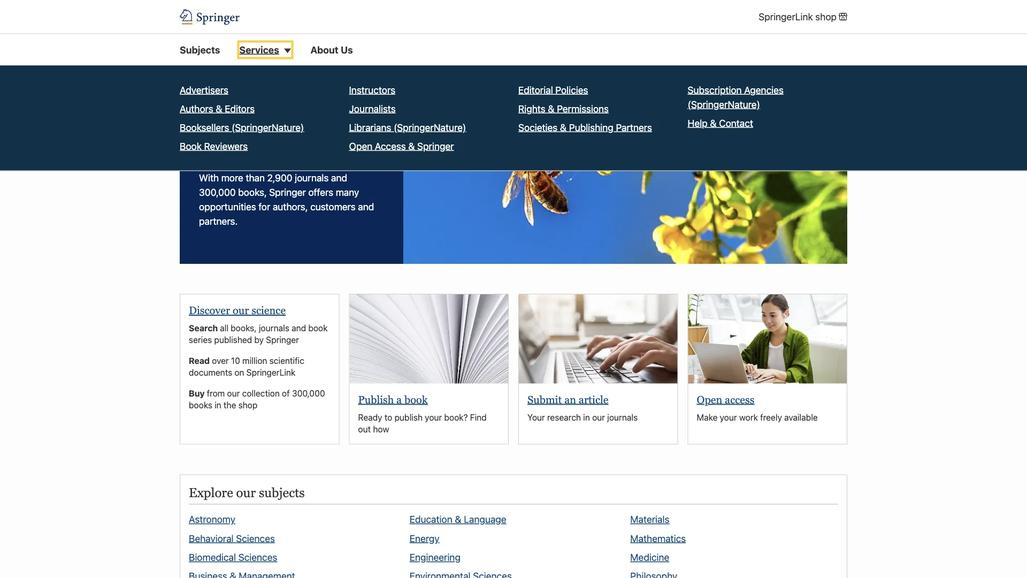 Task type: vqa. For each thing, say whether or not it's contained in the screenshot.
topmost SpringerLink
yes



Task type: describe. For each thing, give the bounding box(es) containing it.
editorial
[[519, 84, 553, 95]]

agencies
[[745, 84, 784, 95]]

instructors link
[[349, 83, 396, 97]]

1 vertical spatial and
[[358, 201, 374, 213]]

ready
[[358, 412, 383, 422]]

explore our subjects
[[189, 485, 305, 500]]

over 10 million scientific documents on springerlink
[[189, 356, 304, 378]]

societies & publishing partners link
[[519, 120, 653, 135]]

publish a book image
[[350, 294, 509, 384]]

is
[[315, 106, 329, 128]]

services button
[[240, 42, 291, 57]]

energy
[[410, 533, 440, 544]]

ready to publish your book? find out how
[[358, 412, 487, 434]]

advertisers
[[180, 84, 229, 95]]

springer home image
[[180, 9, 240, 25]]

find
[[470, 412, 487, 422]]

0 vertical spatial springer
[[418, 140, 454, 152]]

subjects link
[[180, 42, 220, 57]]

education & language
[[410, 514, 507, 525]]

education
[[410, 514, 453, 525]]

help & contact
[[688, 117, 754, 129]]

publishing
[[199, 133, 290, 155]]

astronomy link
[[189, 512, 235, 527]]

librarians
[[349, 121, 391, 133]]

subjects
[[180, 44, 220, 55]]

1 horizontal spatial book
[[405, 394, 428, 406]]

offers
[[309, 187, 334, 198]]

behavioral sciences
[[189, 533, 275, 544]]

available
[[785, 412, 818, 422]]

submit
[[528, 394, 562, 406]]

series
[[189, 335, 212, 345]]

open for open access & springer
[[349, 140, 373, 152]]

springerlink inside over 10 million scientific documents on springerlink
[[247, 368, 296, 378]]

10
[[231, 356, 240, 366]]

materials link
[[631, 512, 670, 527]]

engineering
[[410, 552, 461, 563]]

reviewers
[[204, 140, 248, 152]]

& for authors
[[216, 103, 222, 114]]

1 horizontal spatial in
[[584, 412, 590, 422]]

(springernature) for librarians (springernature)
[[394, 121, 466, 133]]

books
[[189, 400, 212, 410]]

open access link
[[697, 394, 755, 406]]

book?
[[445, 412, 468, 422]]

science
[[252, 304, 286, 317]]

(springernature) inside subscription agencies (springernature)
[[688, 98, 761, 110]]

publish a book
[[358, 394, 428, 406]]

contact
[[720, 117, 754, 129]]

policies
[[556, 84, 589, 95]]

work
[[740, 412, 759, 422]]

open access & springer
[[349, 140, 454, 152]]

subscription agencies (springernature)
[[688, 84, 784, 110]]

springer for all books, journals and book series published by springer
[[266, 335, 299, 345]]

us
[[341, 44, 353, 55]]

(springernature) for booksellers (springernature)
[[232, 121, 304, 133]]

booksellers
[[180, 121, 229, 133]]

springerlink shop link
[[759, 9, 848, 24]]

publish
[[395, 412, 423, 422]]

about us link
[[311, 42, 353, 57]]

with more than 2,900 journals and 300,000 books, springer offers many opportunities for authors, customers and partners.
[[199, 172, 374, 227]]

editors
[[225, 103, 255, 114]]

& for education
[[455, 514, 462, 525]]

your
[[528, 412, 545, 422]]

partners.
[[199, 216, 238, 227]]

million
[[242, 356, 267, 366]]

subscription agencies (springernature) link
[[688, 83, 848, 111]]

on
[[235, 368, 244, 378]]

access
[[375, 140, 406, 152]]

books, inside the with more than 2,900 journals and 300,000 books, springer offers many opportunities for authors, customers and partners.
[[238, 187, 267, 198]]

article
[[579, 394, 609, 406]]

booksellers (springernature)
[[180, 121, 304, 133]]

subscription
[[688, 84, 742, 95]]

book inside the "all books, journals and book series published by springer"
[[309, 323, 328, 333]]

about us
[[311, 44, 353, 55]]

librarians (springernature)
[[349, 121, 466, 133]]

research
[[548, 412, 581, 422]]

engineering link
[[410, 549, 461, 565]]

out
[[358, 424, 371, 434]]

collection
[[242, 388, 280, 398]]

biomedical sciences
[[189, 552, 277, 563]]

advertisers link
[[180, 83, 229, 97]]

1 horizontal spatial shop
[[816, 11, 837, 22]]

booksellers (springernature) link
[[180, 120, 304, 135]]

our for collection
[[227, 388, 240, 398]]

publishing
[[569, 121, 614, 133]]

open access image
[[689, 294, 847, 384]]

our down article
[[593, 412, 605, 422]]

a
[[397, 394, 402, 406]]

biomedical
[[189, 552, 236, 563]]

our for science
[[233, 304, 249, 317]]

submit an article image
[[519, 294, 678, 384]]

medicine link
[[631, 549, 670, 565]]

rights & permissions
[[519, 103, 609, 114]]

education & language link
[[410, 512, 507, 527]]

300,000 inside from our collection of 300,000 books in the shop
[[292, 388, 325, 398]]

publish
[[358, 394, 394, 406]]

explore
[[189, 485, 233, 500]]

mathematics link
[[631, 530, 686, 546]]

published
[[214, 335, 252, 345]]

journals inside the "all books, journals and book series published by springer"
[[259, 323, 290, 333]]

biomedical sciences link
[[189, 549, 277, 565]]



Task type: locate. For each thing, give the bounding box(es) containing it.
editorial policies link
[[519, 83, 589, 97]]

journals up the offers at top
[[295, 172, 329, 184]]

300,000 down the with
[[199, 187, 236, 198]]

& left 'language'
[[455, 514, 462, 525]]

and up many
[[331, 172, 347, 184]]

springer inside the with more than 2,900 journals and 300,000 books, springer offers many opportunities for authors, customers and partners.
[[269, 187, 306, 198]]

sciences for biomedical sciences
[[239, 552, 277, 563]]

0 horizontal spatial open
[[349, 140, 373, 152]]

(springernature) inside 'link'
[[394, 121, 466, 133]]

0 vertical spatial shop
[[816, 11, 837, 22]]

2 vertical spatial springer
[[266, 335, 299, 345]]

& left the editors
[[216, 103, 222, 114]]

authors & editors
[[180, 103, 255, 114]]

to
[[385, 412, 393, 422]]

customers
[[311, 201, 356, 213]]

all
[[220, 323, 229, 333]]

more
[[221, 172, 243, 184]]

and inside the "all books, journals and book series published by springer"
[[292, 323, 306, 333]]

your left book?
[[425, 412, 442, 422]]

journals inside the with more than 2,900 journals and 300,000 books, springer offers many opportunities for authors, customers and partners.
[[295, 172, 329, 184]]

book reviewers
[[180, 140, 248, 152]]

publish a book link
[[358, 394, 428, 406]]

authors & editors link
[[180, 101, 255, 116]]

discover our science link
[[189, 304, 286, 317]]

journals down science
[[259, 323, 290, 333]]

sciences
[[236, 533, 275, 544], [239, 552, 277, 563]]

journals down article
[[608, 412, 638, 422]]

& down librarians (springernature) 'link'
[[409, 140, 415, 152]]

0 vertical spatial 300,000
[[199, 187, 236, 198]]

language
[[464, 514, 507, 525]]

books, inside the "all books, journals and book series published by springer"
[[231, 323, 257, 333]]

discover
[[189, 304, 230, 317]]

our inside from our collection of 300,000 books in the shop
[[227, 388, 240, 398]]

and down many
[[358, 201, 374, 213]]

0 horizontal spatial shop
[[239, 400, 258, 410]]

documents
[[189, 368, 232, 378]]

journals for with more than 2,900 journals and 300,000 books, springer offers many opportunities for authors, customers and partners.
[[295, 172, 329, 184]]

0 horizontal spatial journals
[[259, 323, 290, 333]]

&
[[216, 103, 222, 114], [548, 103, 555, 114], [711, 117, 717, 129], [560, 121, 567, 133], [409, 140, 415, 152], [455, 514, 462, 525]]

1 vertical spatial springer
[[269, 187, 306, 198]]

many
[[336, 187, 359, 198]]

societies
[[519, 121, 558, 133]]

& for societies
[[560, 121, 567, 133]]

1 vertical spatial shop
[[239, 400, 258, 410]]

astronomy
[[189, 514, 235, 525]]

1 vertical spatial 300,000
[[292, 388, 325, 398]]

0 vertical spatial in
[[215, 400, 222, 410]]

0 horizontal spatial springerlink
[[247, 368, 296, 378]]

your inside 'ready to publish your book? find out how'
[[425, 412, 442, 422]]

books,
[[238, 187, 267, 198], [231, 323, 257, 333]]

(springernature)
[[688, 98, 761, 110], [232, 121, 304, 133], [394, 121, 466, 133]]

2 your from the left
[[720, 412, 738, 422]]

and up scientific
[[292, 323, 306, 333]]

0 horizontal spatial 300,000
[[199, 187, 236, 198]]

the
[[224, 400, 236, 410]]

journals for your research in our journals
[[608, 412, 638, 422]]

in
[[215, 400, 222, 410], [584, 412, 590, 422]]

open down librarians at the left top of page
[[349, 140, 373, 152]]

book
[[309, 323, 328, 333], [405, 394, 428, 406]]

0 horizontal spatial (springernature)
[[232, 121, 304, 133]]

0 vertical spatial journals
[[295, 172, 329, 184]]

springerlink inside springerlink shop link
[[759, 11, 814, 22]]

springer
[[418, 140, 454, 152], [269, 187, 306, 198], [266, 335, 299, 345]]

1 horizontal spatial (springernature)
[[394, 121, 466, 133]]

librarians (springernature) link
[[349, 120, 466, 135]]

& down editorial policies link
[[548, 103, 555, 114]]

0 horizontal spatial in
[[215, 400, 222, 410]]

open access
[[697, 394, 755, 406]]

our
[[233, 304, 249, 317], [227, 388, 240, 398], [593, 412, 605, 422], [236, 485, 256, 500]]

springerlink
[[759, 11, 814, 22], [247, 368, 296, 378]]

2 vertical spatial and
[[292, 323, 306, 333]]

business
[[237, 106, 310, 128]]

2 horizontal spatial (springernature)
[[688, 98, 761, 110]]

your down open access link
[[720, 412, 738, 422]]

1 horizontal spatial your
[[720, 412, 738, 422]]

search
[[189, 323, 220, 333]]

our right explore
[[236, 485, 256, 500]]

1 vertical spatial springerlink
[[247, 368, 296, 378]]

make
[[697, 412, 718, 422]]

& for help
[[711, 117, 717, 129]]

our left science
[[233, 304, 249, 317]]

submit an article link
[[528, 394, 609, 406]]

springer for with more than 2,900 journals and 300,000 books, springer offers many opportunities for authors, customers and partners.
[[269, 187, 306, 198]]

0 vertical spatial sciences
[[236, 533, 275, 544]]

1 horizontal spatial and
[[331, 172, 347, 184]]

1 vertical spatial open
[[697, 394, 723, 406]]

springer inside the "all books, journals and book series published by springer"
[[266, 335, 299, 345]]

& down rights & permissions link
[[560, 121, 567, 133]]

1 horizontal spatial open
[[697, 394, 723, 406]]

book
[[180, 140, 202, 152]]

books, up published
[[231, 323, 257, 333]]

springer up scientific
[[266, 335, 299, 345]]

(springernature) down the 'subscription'
[[688, 98, 761, 110]]

your
[[425, 412, 442, 422], [720, 412, 738, 422]]

springer up for authors,
[[269, 187, 306, 198]]

all books, journals and book series published by springer
[[189, 323, 328, 345]]

in left the
[[215, 400, 222, 410]]

rights
[[519, 103, 546, 114]]

discover our science
[[189, 304, 286, 317]]

300,000 inside the with more than 2,900 journals and 300,000 books, springer offers many opportunities for authors, customers and partners.
[[199, 187, 236, 198]]

editorial policies
[[519, 84, 589, 95]]

1 horizontal spatial 300,000
[[292, 388, 325, 398]]

in inside from our collection of 300,000 books in the shop
[[215, 400, 222, 410]]

help & contact link
[[688, 116, 754, 130]]

0 horizontal spatial book
[[309, 323, 328, 333]]

about
[[311, 44, 339, 55]]

from our collection of 300,000 books in the shop
[[189, 388, 325, 410]]

1 vertical spatial sciences
[[239, 552, 277, 563]]

(springernature) up publishing
[[232, 121, 304, 133]]

open for open access
[[697, 394, 723, 406]]

sciences down behavioral sciences
[[239, 552, 277, 563]]

& right help
[[711, 117, 717, 129]]

1 vertical spatial journals
[[259, 323, 290, 333]]

0 vertical spatial and
[[331, 172, 347, 184]]

freely
[[761, 412, 783, 422]]

2,900
[[267, 172, 293, 184]]

1 vertical spatial in
[[584, 412, 590, 422]]

1 vertical spatial books,
[[231, 323, 257, 333]]

0 vertical spatial book
[[309, 323, 328, 333]]

1 your from the left
[[425, 412, 442, 422]]

than
[[246, 172, 265, 184]]

& for rights
[[548, 103, 555, 114]]

300,000 right of
[[292, 388, 325, 398]]

0 vertical spatial books,
[[238, 187, 267, 198]]

our
[[199, 106, 232, 128]]

partners
[[616, 121, 653, 133]]

book reviewers link
[[180, 139, 248, 153]]

1 horizontal spatial journals
[[295, 172, 329, 184]]

sciences up the biomedical sciences link
[[236, 533, 275, 544]]

2 horizontal spatial journals
[[608, 412, 638, 422]]

books, down than
[[238, 187, 267, 198]]

in down article
[[584, 412, 590, 422]]

open access & springer link
[[349, 139, 454, 153]]

our up the
[[227, 388, 240, 398]]

access
[[725, 394, 755, 406]]

make your work freely available
[[697, 412, 818, 422]]

2 vertical spatial journals
[[608, 412, 638, 422]]

services
[[240, 44, 279, 55]]

behavioral sciences link
[[189, 530, 275, 546]]

0 vertical spatial springerlink
[[759, 11, 814, 22]]

(springernature) up open access & springer on the top of page
[[394, 121, 466, 133]]

instructors
[[349, 84, 396, 95]]

by
[[255, 335, 264, 345]]

open up the make
[[697, 394, 723, 406]]

shop inside from our collection of 300,000 books in the shop
[[239, 400, 258, 410]]

shop
[[816, 11, 837, 22], [239, 400, 258, 410]]

read
[[189, 356, 210, 366]]

sciences for behavioral sciences
[[236, 533, 275, 544]]

permissions
[[557, 103, 609, 114]]

journalists
[[349, 103, 396, 114]]

from
[[207, 388, 225, 398]]

submit an article
[[528, 394, 609, 406]]

materials
[[631, 514, 670, 525]]

help
[[688, 117, 708, 129]]

medicine
[[631, 552, 670, 563]]

opportunities
[[199, 201, 256, 213]]

of
[[282, 388, 290, 398]]

0 horizontal spatial and
[[292, 323, 306, 333]]

springer down librarians (springernature) 'link'
[[418, 140, 454, 152]]

springerlink shop
[[759, 11, 837, 22]]

0 vertical spatial open
[[349, 140, 373, 152]]

our for subjects
[[236, 485, 256, 500]]

1 vertical spatial book
[[405, 394, 428, 406]]

1 horizontal spatial springerlink
[[759, 11, 814, 22]]

2 horizontal spatial and
[[358, 201, 374, 213]]

behavioral
[[189, 533, 234, 544]]

0 horizontal spatial your
[[425, 412, 442, 422]]

energy link
[[410, 530, 440, 546]]



